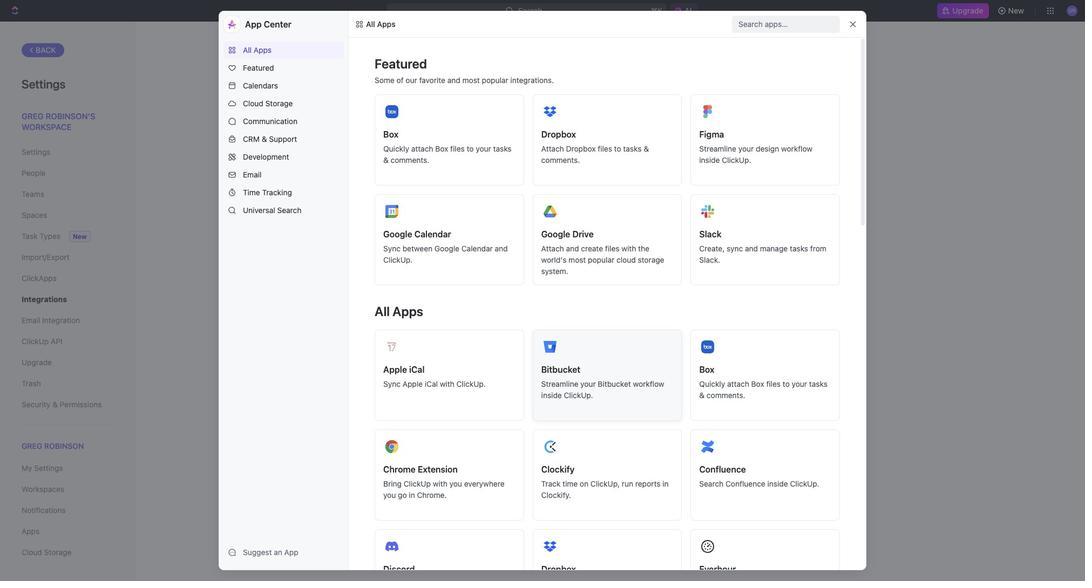Task type: locate. For each thing, give the bounding box(es) containing it.
of inside the featured some of our favorite and most popular integrations.
[[397, 76, 404, 85]]

2 horizontal spatial inside
[[768, 480, 789, 489]]

your
[[476, 144, 492, 153], [739, 144, 754, 153], [541, 286, 556, 295], [697, 297, 713, 306], [581, 380, 596, 389], [792, 380, 808, 389]]

go
[[580, 331, 590, 340]]

app right an on the bottom left
[[285, 548, 299, 558]]

1 vertical spatial bitbucket
[[598, 380, 631, 389]]

time tracking
[[243, 188, 292, 197]]

google up world's at the top
[[542, 230, 571, 239]]

1 vertical spatial new
[[603, 297, 618, 306]]

with inside apple ical sync apple ical with clickup.
[[440, 380, 455, 389]]

communication
[[243, 117, 298, 126]]

app left center!
[[674, 286, 688, 295]]

1 horizontal spatial featured
[[375, 56, 427, 71]]

workflow inside "figma streamline your design workflow inside clickup."
[[782, 144, 813, 153]]

and down drive
[[566, 244, 579, 253]]

0 horizontal spatial quickly
[[384, 144, 410, 153]]

1 horizontal spatial integrations
[[522, 263, 577, 274]]

1 vertical spatial new
[[73, 233, 87, 241]]

cloud storage down apps link
[[22, 548, 72, 558]]

manage inside find all of your apps and integrations in our new app center! discover apps, learn about new features, and manage your connections in one place.
[[668, 297, 695, 306]]

cloud storage link down calendars link at the top left of the page
[[224, 95, 344, 112]]

upgrade down clickup api
[[22, 358, 52, 367]]

clickup. inside "figma streamline your design workflow inside clickup."
[[722, 156, 752, 165]]

all for the bottommost all apps link
[[243, 45, 252, 55]]

0 horizontal spatial most
[[463, 76, 480, 85]]

have
[[579, 263, 601, 274]]

tasks
[[494, 144, 512, 153], [624, 144, 642, 153], [790, 244, 809, 253], [810, 380, 828, 389]]

apps
[[558, 286, 575, 295]]

1 vertical spatial calendar
[[462, 244, 493, 253]]

center up the featured link
[[264, 19, 292, 29]]

0 horizontal spatial you
[[384, 491, 396, 500]]

confluence search confluence inside clickup.
[[700, 465, 820, 489]]

workflow for figma
[[782, 144, 813, 153]]

1 vertical spatial ical
[[425, 380, 438, 389]]

1 vertical spatial inside
[[542, 391, 562, 400]]

0 vertical spatial email
[[243, 170, 262, 179]]

clickup left the "api"
[[22, 337, 49, 346]]

popular inside the featured some of our favorite and most popular integrations.
[[482, 76, 509, 85]]

import/export
[[22, 253, 70, 262]]

tasks inside dropbox attach dropbox files to tasks & comments.
[[624, 144, 642, 153]]

our up features, on the right bottom of page
[[644, 286, 656, 295]]

in right reports
[[663, 480, 669, 489]]

greg up my
[[22, 442, 42, 451]]

0 vertical spatial bitbucket
[[542, 365, 581, 375]]

and up find
[[495, 244, 508, 253]]

bitbucket
[[542, 365, 581, 375], [598, 380, 631, 389]]

1 vertical spatial all apps link
[[224, 42, 344, 59]]

on
[[580, 480, 589, 489]]

in right go
[[409, 491, 415, 500]]

0 vertical spatial cloud
[[243, 99, 264, 108]]

1 horizontal spatial calendar
[[462, 244, 493, 253]]

1 vertical spatial attach
[[542, 244, 564, 253]]

most down create
[[569, 256, 586, 265]]

email
[[243, 170, 262, 179], [22, 316, 40, 325]]

1 vertical spatial of
[[532, 286, 539, 295]]

new inside button
[[1009, 6, 1025, 15]]

clickup
[[22, 337, 49, 346], [404, 480, 431, 489]]

workflow
[[782, 144, 813, 153], [633, 380, 665, 389]]

greg robinson
[[22, 442, 84, 451]]

notifications
[[22, 506, 66, 516]]

0 vertical spatial calendar
[[415, 230, 452, 239]]

inside
[[700, 156, 720, 165], [542, 391, 562, 400], [768, 480, 789, 489]]

0 horizontal spatial bitbucket
[[542, 365, 581, 375]]

1 horizontal spatial workflow
[[782, 144, 813, 153]]

center left slack. at top
[[668, 263, 699, 274]]

go to app center
[[580, 331, 641, 340]]

world's
[[542, 256, 567, 265]]

sync for google
[[384, 244, 401, 253]]

cloud
[[617, 256, 636, 265]]

2 greg from the top
[[22, 442, 42, 451]]

search
[[277, 206, 302, 215], [700, 480, 724, 489]]

& inside settings element
[[52, 400, 58, 410]]

email for email
[[243, 170, 262, 179]]

the
[[639, 244, 650, 253]]

0 vertical spatial popular
[[482, 76, 509, 85]]

app right go
[[601, 331, 615, 340]]

featured up some
[[375, 56, 427, 71]]

workspaces link
[[22, 481, 113, 499]]

dropbox inside dropbox link
[[542, 565, 577, 575]]

robinson
[[44, 442, 84, 451]]

apple
[[384, 365, 407, 375], [403, 380, 423, 389]]

time tracking link
[[224, 184, 344, 202]]

0 vertical spatial cloud storage
[[243, 99, 293, 108]]

dialog
[[219, 11, 867, 582]]

crm & support link
[[224, 131, 344, 148]]

confluence
[[700, 465, 747, 475], [726, 480, 766, 489]]

1 vertical spatial center
[[668, 263, 699, 274]]

app inside go to app center button
[[601, 331, 615, 340]]

2 attach from the top
[[542, 244, 564, 253]]

email up time
[[243, 170, 262, 179]]

settings up 'people'
[[22, 147, 50, 157]]

2 horizontal spatial google
[[542, 230, 571, 239]]

create,
[[700, 244, 725, 253]]

0 horizontal spatial new
[[73, 233, 87, 241]]

of right all
[[532, 286, 539, 295]]

0 horizontal spatial storage
[[44, 548, 72, 558]]

and right favorite
[[448, 76, 461, 85]]

cloud down apps link
[[22, 548, 42, 558]]

1 vertical spatial cloud storage link
[[22, 544, 113, 563]]

clickapps
[[22, 274, 57, 283]]

between
[[403, 244, 433, 253]]

cloud storage up communication
[[243, 99, 293, 108]]

cloud storage link inside dialog
[[224, 95, 344, 112]]

0 horizontal spatial of
[[397, 76, 404, 85]]

place.
[[634, 308, 655, 318]]

crm & support
[[243, 135, 297, 144]]

0 horizontal spatial email
[[22, 316, 40, 325]]

inside inside the bitbucket streamline your bitbucket workflow inside clickup.
[[542, 391, 562, 400]]

track
[[542, 480, 561, 489]]

clickup. inside 'google calendar sync between google calendar and clickup.'
[[384, 256, 413, 265]]

0 vertical spatial cloud storage link
[[224, 95, 344, 112]]

1 greg from the top
[[22, 111, 44, 121]]

0 vertical spatial with
[[622, 244, 637, 253]]

clickup. for apple
[[457, 380, 486, 389]]

support
[[269, 135, 297, 144]]

1 vertical spatial our
[[644, 286, 656, 295]]

2 vertical spatial dropbox
[[542, 565, 577, 575]]

1 horizontal spatial streamline
[[700, 144, 737, 153]]

new down "integrations"
[[603, 297, 618, 306]]

dropbox for dropbox attach dropbox files to tasks & comments.
[[542, 130, 577, 139]]

2 sync from the top
[[384, 380, 401, 389]]

1 horizontal spatial popular
[[588, 256, 615, 265]]

1 horizontal spatial most
[[569, 256, 586, 265]]

box
[[384, 130, 399, 139], [436, 144, 449, 153], [700, 365, 715, 375], [752, 380, 765, 389]]

integrations down 'clickapps' in the top left of the page
[[22, 295, 67, 304]]

greg inside greg robinson's workspace
[[22, 111, 44, 121]]

google inside google drive attach and create files with the world's most popular cloud storage system.
[[542, 230, 571, 239]]

0 vertical spatial all
[[366, 19, 375, 29]]

workflow for bitbucket
[[633, 380, 665, 389]]

all
[[522, 286, 530, 295]]

1 vertical spatial workflow
[[633, 380, 665, 389]]

1 vertical spatial clickup
[[404, 480, 431, 489]]

1 horizontal spatial new
[[658, 286, 672, 295]]

favorite
[[420, 76, 446, 85]]

1 vertical spatial email
[[22, 316, 40, 325]]

our
[[406, 76, 417, 85], [644, 286, 656, 295]]

upgrade
[[953, 6, 984, 15], [22, 358, 52, 367]]

1 vertical spatial sync
[[384, 380, 401, 389]]

storage down calendars link at the top left of the page
[[266, 99, 293, 108]]

suggest an app button
[[224, 545, 344, 562]]

streamline
[[700, 144, 737, 153], [542, 380, 579, 389]]

integrations inside settings element
[[22, 295, 67, 304]]

new down storage on the top right
[[658, 286, 672, 295]]

email up clickup api
[[22, 316, 40, 325]]

to
[[467, 144, 474, 153], [615, 144, 622, 153], [636, 263, 645, 274], [592, 331, 599, 340], [783, 380, 790, 389]]

0 horizontal spatial workflow
[[633, 380, 665, 389]]

clickup,
[[591, 480, 620, 489]]

0 vertical spatial ical
[[409, 365, 425, 375]]

you down the extension
[[450, 480, 462, 489]]

sync inside apple ical sync apple ical with clickup.
[[384, 380, 401, 389]]

bitbucket down go
[[542, 365, 581, 375]]

0 horizontal spatial box quickly attach box files to your tasks & comments.
[[384, 130, 512, 165]]

storage down apps link
[[44, 548, 72, 558]]

1 vertical spatial you
[[384, 491, 396, 500]]

integrations for integrations
[[22, 295, 67, 304]]

cloud storage link down apps link
[[22, 544, 113, 563]]

1 vertical spatial most
[[569, 256, 586, 265]]

0 vertical spatial attach
[[412, 144, 434, 153]]

some
[[375, 76, 395, 85]]

0 vertical spatial inside
[[700, 156, 720, 165]]

0 vertical spatial streamline
[[700, 144, 737, 153]]

quickly
[[384, 144, 410, 153], [700, 380, 726, 389]]

most right favorite
[[463, 76, 480, 85]]

2 vertical spatial inside
[[768, 480, 789, 489]]

most inside google drive attach and create files with the world's most popular cloud storage system.
[[569, 256, 586, 265]]

you down bring
[[384, 491, 396, 500]]

all apps link
[[353, 18, 398, 31], [224, 42, 344, 59]]

0 vertical spatial storage
[[266, 99, 293, 108]]

figma streamline your design workflow inside clickup.
[[700, 130, 813, 165]]

clickup api
[[22, 337, 63, 346]]

all
[[366, 19, 375, 29], [243, 45, 252, 55], [375, 304, 390, 319]]

0 vertical spatial clickup
[[22, 337, 49, 346]]

1 sync from the top
[[384, 244, 401, 253]]

1 horizontal spatial of
[[532, 286, 539, 295]]

sync for apple
[[384, 380, 401, 389]]

center
[[264, 19, 292, 29], [668, 263, 699, 274], [617, 331, 641, 340]]

featured
[[375, 56, 427, 71], [243, 63, 274, 72]]

time
[[243, 188, 260, 197]]

your inside "figma streamline your design workflow inside clickup."
[[739, 144, 754, 153]]

1 vertical spatial popular
[[588, 256, 615, 265]]

0 vertical spatial new
[[658, 286, 672, 295]]

1 horizontal spatial cloud storage link
[[224, 95, 344, 112]]

dropbox
[[542, 130, 577, 139], [566, 144, 596, 153], [542, 565, 577, 575]]

app inside suggest an app button
[[285, 548, 299, 558]]

bitbucket down go to app center button
[[598, 380, 631, 389]]

streamline inside "figma streamline your design workflow inside clickup."
[[700, 144, 737, 153]]

comments.
[[391, 156, 430, 165], [542, 156, 580, 165], [707, 391, 746, 400]]

1 vertical spatial manage
[[668, 297, 695, 306]]

attach
[[542, 144, 564, 153], [542, 244, 564, 253]]

upgrade left 'new' button on the right top of page
[[953, 6, 984, 15]]

google up between
[[384, 230, 413, 239]]

tracking
[[262, 188, 292, 197]]

1 vertical spatial greg
[[22, 442, 42, 451]]

ical
[[409, 365, 425, 375], [425, 380, 438, 389]]

all apps for the bottommost all apps link
[[243, 45, 272, 55]]

0 vertical spatial search
[[277, 206, 302, 215]]

1 vertical spatial all apps
[[243, 45, 272, 55]]

calendar
[[415, 230, 452, 239], [462, 244, 493, 253]]

0 vertical spatial greg
[[22, 111, 44, 121]]

1 attach from the top
[[542, 144, 564, 153]]

our left favorite
[[406, 76, 417, 85]]

manage right sync
[[761, 244, 788, 253]]

and up place.
[[653, 297, 666, 306]]

greg up workspace
[[22, 111, 44, 121]]

sync inside 'google calendar sync between google calendar and clickup.'
[[384, 244, 401, 253]]

streamline inside the bitbucket streamline your bitbucket workflow inside clickup.
[[542, 380, 579, 389]]

greg for greg robinson's workspace
[[22, 111, 44, 121]]

google for google drive
[[542, 230, 571, 239]]

& inside dropbox attach dropbox files to tasks & comments.
[[644, 144, 649, 153]]

featured inside the featured some of our favorite and most popular integrations.
[[375, 56, 427, 71]]

in left the one
[[611, 308, 617, 318]]

0 vertical spatial settings
[[22, 77, 66, 91]]

upgrade link left 'new' button on the right top of page
[[938, 3, 990, 18]]

in
[[636, 286, 642, 295], [611, 308, 617, 318], [663, 480, 669, 489], [409, 491, 415, 500]]

1 vertical spatial with
[[440, 380, 455, 389]]

streamline for bitbucket
[[542, 380, 579, 389]]

with inside google drive attach and create files with the world's most popular cloud storage system.
[[622, 244, 637, 253]]

and inside the featured some of our favorite and most popular integrations.
[[448, 76, 461, 85]]

and inside google drive attach and create files with the world's most popular cloud storage system.
[[566, 244, 579, 253]]

1 horizontal spatial quickly
[[700, 380, 726, 389]]

workflow inside the bitbucket streamline your bitbucket workflow inside clickup.
[[633, 380, 665, 389]]

our inside find all of your apps and integrations in our new app center! discover apps, learn about new features, and manage your connections in one place.
[[644, 286, 656, 295]]

⌘k
[[651, 6, 663, 15]]

inside for figma
[[700, 156, 720, 165]]

and inside slack create, sync and manage tasks from slack.
[[746, 244, 759, 253]]

1 horizontal spatial comments.
[[542, 156, 580, 165]]

0 vertical spatial center
[[264, 19, 292, 29]]

0 horizontal spatial search
[[277, 206, 302, 215]]

1 vertical spatial integrations
[[22, 295, 67, 304]]

clickapps link
[[22, 270, 113, 288]]

in inside the clockify track time on clickup, run reports in clockify.
[[663, 480, 669, 489]]

popular left integrations.
[[482, 76, 509, 85]]

1 horizontal spatial you
[[450, 480, 462, 489]]

0 vertical spatial integrations
[[522, 263, 577, 274]]

settings down back "link"
[[22, 77, 66, 91]]

settings element
[[0, 22, 135, 582]]

you
[[450, 480, 462, 489], [384, 491, 396, 500]]

of inside find all of your apps and integrations in our new app center! discover apps, learn about new features, and manage your connections in one place.
[[532, 286, 539, 295]]

0 vertical spatial most
[[463, 76, 480, 85]]

1 vertical spatial streamline
[[542, 380, 579, 389]]

in up features, on the right bottom of page
[[636, 286, 642, 295]]

0 vertical spatial dropbox
[[542, 130, 577, 139]]

search for universal
[[277, 206, 302, 215]]

0 vertical spatial sync
[[384, 244, 401, 253]]

1 horizontal spatial clickup
[[404, 480, 431, 489]]

integrations up apps
[[522, 263, 577, 274]]

inside inside "figma streamline your design workflow inside clickup."
[[700, 156, 720, 165]]

clickup up 'chrome.'
[[404, 480, 431, 489]]

1 horizontal spatial storage
[[266, 99, 293, 108]]

and right sync
[[746, 244, 759, 253]]

discord link
[[375, 530, 524, 582]]

most inside the featured some of our favorite and most popular integrations.
[[463, 76, 480, 85]]

clickup. inside the bitbucket streamline your bitbucket workflow inside clickup.
[[564, 391, 594, 400]]

1 horizontal spatial inside
[[700, 156, 720, 165]]

teams link
[[22, 185, 113, 204]]

universal
[[243, 206, 275, 215]]

sync
[[384, 244, 401, 253], [384, 380, 401, 389]]

settings right my
[[34, 464, 63, 473]]

clickup. inside apple ical sync apple ical with clickup.
[[457, 380, 486, 389]]

cloud down calendars
[[243, 99, 264, 108]]

1 vertical spatial quickly
[[700, 380, 726, 389]]

to inside dropbox attach dropbox files to tasks & comments.
[[615, 144, 622, 153]]

app down the the
[[647, 263, 666, 274]]

all apps
[[366, 19, 396, 29], [243, 45, 272, 55], [375, 304, 424, 319]]

0 vertical spatial upgrade
[[953, 6, 984, 15]]

apps link
[[22, 523, 113, 541]]

crm
[[243, 135, 260, 144]]

storage
[[266, 99, 293, 108], [44, 548, 72, 558]]

integrations
[[592, 286, 634, 295]]

figma
[[700, 130, 725, 139]]

google right between
[[435, 244, 460, 253]]

streamline for figma
[[700, 144, 737, 153]]

manage inside slack create, sync and manage tasks from slack.
[[761, 244, 788, 253]]

center down the one
[[617, 331, 641, 340]]

0 horizontal spatial clickup
[[22, 337, 49, 346]]

manage down center!
[[668, 297, 695, 306]]

to inside go to app center button
[[592, 331, 599, 340]]

0 horizontal spatial center
[[264, 19, 292, 29]]

most
[[463, 76, 480, 85], [569, 256, 586, 265]]

center inside go to app center button
[[617, 331, 641, 340]]

clockify.
[[542, 491, 572, 500]]

popular down create
[[588, 256, 615, 265]]

search inside confluence search confluence inside clickup.
[[700, 480, 724, 489]]

box quickly attach box files to your tasks & comments.
[[384, 130, 512, 165], [700, 365, 828, 400]]

email inside settings element
[[22, 316, 40, 325]]

upgrade link up trash link
[[22, 354, 113, 372]]

1 horizontal spatial attach
[[728, 380, 750, 389]]

featured up calendars
[[243, 63, 274, 72]]

google for google calendar
[[384, 230, 413, 239]]

of right some
[[397, 76, 404, 85]]

discover
[[508, 297, 539, 306]]



Task type: vqa. For each thing, say whether or not it's contained in the screenshot.
the List link at the left of the page
no



Task type: describe. For each thing, give the bounding box(es) containing it.
workspace
[[22, 122, 72, 132]]

2 horizontal spatial comments.
[[707, 391, 746, 400]]

about
[[581, 297, 601, 306]]

inside inside confluence search confluence inside clickup.
[[768, 480, 789, 489]]

0 horizontal spatial attach
[[412, 144, 434, 153]]

0 horizontal spatial comments.
[[391, 156, 430, 165]]

new inside settings element
[[73, 233, 87, 241]]

files inside google drive attach and create files with the world's most popular cloud storage system.
[[606, 244, 620, 253]]

chrome extension bring clickup with you everywhere you go in chrome.
[[384, 465, 505, 500]]

trash link
[[22, 375, 113, 393]]

everhour
[[700, 565, 737, 575]]

calendars link
[[224, 77, 344, 95]]

find all of your apps and integrations in our new app center! discover apps, learn about new features, and manage your connections in one place.
[[505, 286, 716, 318]]

slack.
[[700, 256, 721, 265]]

dropbox attach dropbox files to tasks & comments.
[[542, 130, 649, 165]]

tasks inside slack create, sync and manage tasks from slack.
[[790, 244, 809, 253]]

upgrade inside settings element
[[22, 358, 52, 367]]

1 horizontal spatial upgrade link
[[938, 3, 990, 18]]

1 vertical spatial box quickly attach box files to your tasks & comments.
[[700, 365, 828, 400]]

featured link
[[224, 59, 344, 77]]

people link
[[22, 164, 113, 183]]

of for find
[[532, 286, 539, 295]]

all apps for all apps link to the right
[[366, 19, 396, 29]]

and inside 'google calendar sync between google calendar and clickup.'
[[495, 244, 508, 253]]

inside for bitbucket
[[542, 391, 562, 400]]

featured some of our favorite and most popular integrations.
[[375, 56, 554, 85]]

connections
[[566, 308, 609, 318]]

development link
[[224, 149, 344, 166]]

greg robinson's workspace
[[22, 111, 95, 132]]

Search apps… field
[[739, 18, 836, 31]]

from
[[811, 244, 827, 253]]

find
[[505, 286, 520, 295]]

email integration link
[[22, 312, 113, 330]]

task
[[22, 232, 38, 241]]

my
[[22, 464, 32, 473]]

email for email integration
[[22, 316, 40, 325]]

search for confluence
[[700, 480, 724, 489]]

dropbox link
[[533, 530, 683, 582]]

clickup api link
[[22, 333, 113, 351]]

spaces link
[[22, 206, 113, 225]]

all for all apps link to the right
[[366, 19, 375, 29]]

an
[[274, 548, 282, 558]]

moved
[[603, 263, 633, 274]]

teams
[[22, 190, 44, 199]]

suggest
[[243, 548, 272, 558]]

jcwtj image
[[355, 20, 364, 29]]

workspaces
[[22, 485, 64, 494]]

back
[[36, 45, 56, 55]]

clickup. for figma
[[722, 156, 752, 165]]

slack create, sync and manage tasks from slack.
[[700, 230, 827, 265]]

2 vertical spatial all apps
[[375, 304, 424, 319]]

1 horizontal spatial cloud
[[243, 99, 264, 108]]

system.
[[542, 267, 569, 276]]

storage
[[638, 256, 665, 265]]

greg for greg robinson
[[22, 442, 42, 451]]

one
[[619, 308, 632, 318]]

search...
[[518, 6, 549, 15]]

slack
[[700, 230, 722, 239]]

go to app center button
[[573, 327, 648, 345]]

apps inside settings element
[[22, 527, 40, 537]]

1 vertical spatial confluence
[[726, 480, 766, 489]]

communication link
[[224, 113, 344, 130]]

apps,
[[541, 297, 560, 306]]

new button
[[994, 2, 1031, 19]]

drive
[[573, 230, 594, 239]]

popular inside google drive attach and create files with the world's most popular cloud storage system.
[[588, 256, 615, 265]]

of for featured
[[397, 76, 404, 85]]

1 vertical spatial dropbox
[[566, 144, 596, 153]]

your inside the bitbucket streamline your bitbucket workflow inside clickup.
[[581, 380, 596, 389]]

everywhere
[[464, 480, 505, 489]]

cloud inside settings element
[[22, 548, 42, 558]]

1 horizontal spatial bitbucket
[[598, 380, 631, 389]]

task types
[[22, 232, 61, 241]]

0 vertical spatial apple
[[384, 365, 407, 375]]

clickup inside settings element
[[22, 337, 49, 346]]

apple ical sync apple ical with clickup.
[[384, 365, 486, 389]]

sync
[[727, 244, 744, 253]]

everhour link
[[691, 530, 841, 582]]

1 horizontal spatial all apps link
[[353, 18, 398, 31]]

security & permissions
[[22, 400, 102, 410]]

bring
[[384, 480, 402, 489]]

1 horizontal spatial google
[[435, 244, 460, 253]]

learn
[[562, 297, 579, 306]]

0 horizontal spatial upgrade link
[[22, 354, 113, 372]]

development
[[243, 152, 289, 162]]

go
[[398, 491, 407, 500]]

clickup. inside confluence search confluence inside clickup.
[[791, 480, 820, 489]]

integrations.
[[511, 76, 554, 85]]

app up the featured link
[[245, 19, 262, 29]]

0 horizontal spatial calendar
[[415, 230, 452, 239]]

google calendar sync between google calendar and clickup.
[[384, 230, 508, 265]]

2 vertical spatial settings
[[34, 464, 63, 473]]

clickup inside chrome extension bring clickup with you everywhere you go in chrome.
[[404, 480, 431, 489]]

run
[[622, 480, 634, 489]]

0 horizontal spatial cloud storage link
[[22, 544, 113, 563]]

my settings
[[22, 464, 63, 473]]

1 vertical spatial apple
[[403, 380, 423, 389]]

0 vertical spatial confluence
[[700, 465, 747, 475]]

0 vertical spatial box quickly attach box files to your tasks & comments.
[[384, 130, 512, 165]]

1 vertical spatial settings
[[22, 147, 50, 157]]

comments. inside dropbox attach dropbox files to tasks & comments.
[[542, 156, 580, 165]]

dialog containing featured
[[219, 11, 867, 582]]

robinson's
[[46, 111, 95, 121]]

storage inside settings element
[[44, 548, 72, 558]]

1 vertical spatial attach
[[728, 380, 750, 389]]

files inside dropbox attach dropbox files to tasks & comments.
[[598, 144, 613, 153]]

featured for featured
[[243, 63, 274, 72]]

our inside the featured some of our favorite and most popular integrations.
[[406, 76, 417, 85]]

attach inside google drive attach and create files with the world's most popular cloud storage system.
[[542, 244, 564, 253]]

permissions
[[60, 400, 102, 410]]

security & permissions link
[[22, 396, 113, 414]]

0 vertical spatial you
[[450, 480, 462, 489]]

clickup. for bitbucket
[[564, 391, 594, 400]]

suggest an app
[[243, 548, 299, 558]]

1 horizontal spatial upgrade
[[953, 6, 984, 15]]

spaces
[[22, 211, 47, 220]]

center inside dialog
[[264, 19, 292, 29]]

discord
[[384, 565, 415, 575]]

cloud storage inside settings element
[[22, 548, 72, 558]]

app inside find all of your apps and integrations in our new app center! discover apps, learn about new features, and manage your connections in one place.
[[674, 286, 688, 295]]

calendars
[[243, 81, 278, 90]]

email integration
[[22, 316, 80, 325]]

reports
[[636, 480, 661, 489]]

chrome.
[[417, 491, 447, 500]]

api
[[51, 337, 63, 346]]

featured for featured some of our favorite and most popular integrations.
[[375, 56, 427, 71]]

2 vertical spatial all
[[375, 304, 390, 319]]

features,
[[620, 297, 651, 306]]

with inside chrome extension bring clickup with you everywhere you go in chrome.
[[433, 480, 448, 489]]

integrations for integrations have moved to app center
[[522, 263, 577, 274]]

and up about
[[577, 286, 590, 295]]

clockify track time on clickup, run reports in clockify.
[[542, 465, 669, 500]]

0 horizontal spatial new
[[603, 297, 618, 306]]

dropbox for dropbox
[[542, 565, 577, 575]]

design
[[756, 144, 780, 153]]

bitbucket streamline your bitbucket workflow inside clickup.
[[542, 365, 665, 400]]

trash
[[22, 379, 41, 388]]

integration
[[42, 316, 80, 325]]

my settings link
[[22, 460, 113, 478]]

in inside chrome extension bring clickup with you everywhere you go in chrome.
[[409, 491, 415, 500]]

center!
[[690, 286, 716, 295]]

clockify
[[542, 465, 575, 475]]

import/export link
[[22, 249, 113, 267]]

integrations have moved to app center
[[522, 263, 699, 274]]

attach inside dropbox attach dropbox files to tasks & comments.
[[542, 144, 564, 153]]

integrations link
[[22, 291, 113, 309]]

security
[[22, 400, 50, 410]]



